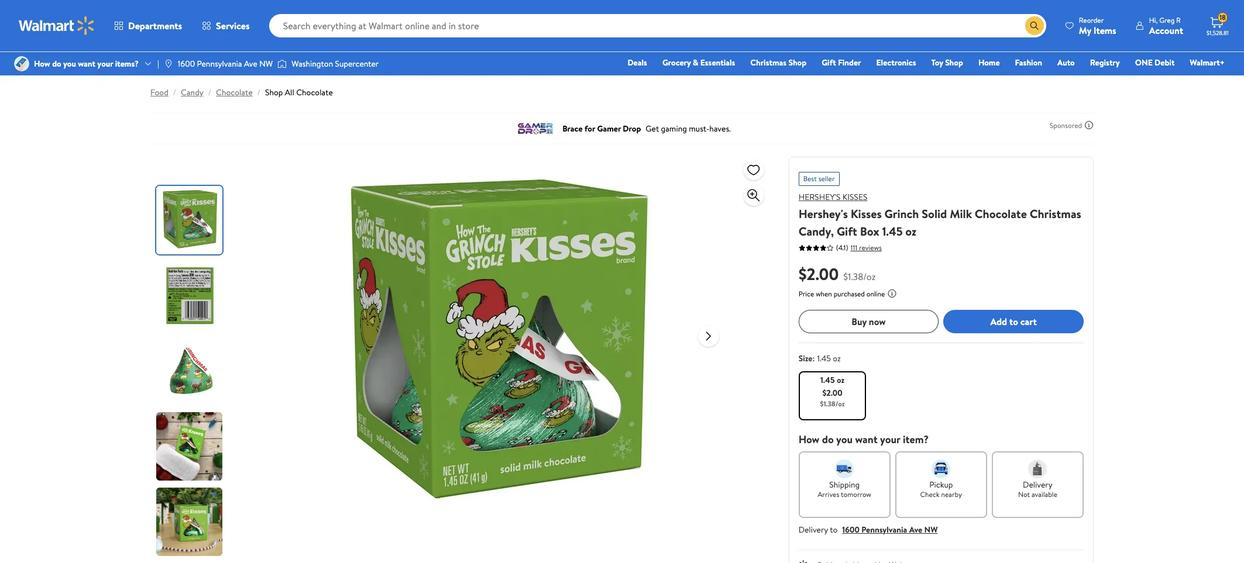 Task type: describe. For each thing, give the bounding box(es) containing it.
one debit
[[1136, 57, 1175, 69]]

Search search field
[[269, 14, 1047, 37]]

seller
[[819, 174, 835, 184]]

1600 pennsylvania ave nw
[[178, 58, 273, 70]]

hi, greg r account
[[1150, 15, 1184, 37]]

hershey's kisses grinch solid milk chocolate christmas candy, gift box 1.45 oz image
[[314, 157, 689, 532]]

reorder my items
[[1080, 15, 1117, 37]]

 image for how
[[14, 56, 29, 71]]

christmas shop link
[[746, 56, 812, 69]]

3 / from the left
[[257, 87, 261, 98]]

hershey's kisses link
[[799, 191, 868, 203]]

food link
[[150, 87, 169, 98]]

hershey's kisses grinch solid milk chocolate christmas candy, gift box 1.45 oz - image 1 of 8 image
[[156, 186, 225, 255]]

&
[[693, 57, 699, 69]]

best
[[804, 174, 817, 184]]

$1,528.81
[[1207, 29, 1229, 37]]

0 vertical spatial ave
[[244, 58, 258, 70]]

0 horizontal spatial nw
[[259, 58, 273, 70]]

best seller
[[804, 174, 835, 184]]

check
[[921, 490, 940, 500]]

 image for 1600
[[164, 59, 173, 69]]

how do you want your items?
[[34, 58, 139, 70]]

sponsored
[[1050, 120, 1083, 130]]

shop all chocolate link
[[265, 87, 333, 98]]

how do you want your item?
[[799, 433, 929, 447]]

hi,
[[1150, 15, 1158, 25]]

price
[[799, 289, 815, 299]]

registry link
[[1085, 56, 1126, 69]]

deals link
[[623, 56, 653, 69]]

item?
[[903, 433, 929, 447]]

available
[[1032, 490, 1058, 500]]

you for how do you want your item?
[[837, 433, 853, 447]]

Walmart Site-Wide search field
[[269, 14, 1047, 37]]

0 horizontal spatial shop
[[265, 87, 283, 98]]

0 vertical spatial 1600
[[178, 58, 195, 70]]

$1.38/oz inside $2.00 $1.38/oz
[[844, 270, 876, 283]]

arrives
[[818, 490, 840, 500]]

box
[[860, 224, 880, 239]]

111
[[851, 243, 858, 253]]

one
[[1136, 57, 1153, 69]]

zoom image modal image
[[747, 189, 761, 203]]

0 horizontal spatial christmas
[[751, 57, 787, 69]]

buy now button
[[799, 310, 939, 334]]

supercenter
[[335, 58, 379, 70]]

online
[[867, 289, 885, 299]]

my
[[1080, 24, 1092, 37]]

your for item?
[[881, 433, 901, 447]]

ad disclaimer and feedback for skylinedisplayad image
[[1085, 121, 1094, 130]]

add to favorites list, hershey's kisses grinch solid milk chocolate christmas candy, gift box 1.45 oz image
[[747, 162, 761, 177]]

christmas inside hershey's kisses hershey's kisses grinch solid milk chocolate christmas candy, gift box 1.45 oz
[[1030, 206, 1082, 222]]

1 horizontal spatial 1600
[[843, 525, 860, 536]]

1 vertical spatial 1.45
[[818, 353, 831, 365]]

do for how do you want your items?
[[52, 58, 61, 70]]

walmart image
[[19, 16, 95, 35]]

grocery & essentials link
[[657, 56, 741, 69]]

0 vertical spatial pennsylvania
[[197, 58, 242, 70]]

account
[[1150, 24, 1184, 37]]

fashion
[[1016, 57, 1043, 69]]

home
[[979, 57, 1000, 69]]

services
[[216, 19, 250, 32]]

r
[[1177, 15, 1181, 25]]

delivery not available
[[1019, 480, 1058, 500]]

electronics
[[877, 57, 917, 69]]

to for delivery
[[830, 525, 838, 536]]

food / candy / chocolate / shop all chocolate
[[150, 87, 333, 98]]

search icon image
[[1030, 21, 1040, 30]]

christmas shop
[[751, 57, 807, 69]]

0 horizontal spatial gift
[[822, 57, 836, 69]]

hershey's
[[799, 206, 848, 222]]

auto
[[1058, 57, 1075, 69]]

departments button
[[104, 12, 192, 40]]

1 vertical spatial ave
[[910, 525, 923, 536]]

grocery & essentials
[[663, 57, 736, 69]]

walmart+
[[1190, 57, 1225, 69]]

1600 pennsylvania ave nw button
[[843, 525, 938, 536]]

1 vertical spatial nw
[[925, 525, 938, 536]]

gift inside hershey's kisses hershey's kisses grinch solid milk chocolate christmas candy, gift box 1.45 oz
[[837, 224, 858, 239]]

chocolate inside hershey's kisses hershey's kisses grinch solid milk chocolate christmas candy, gift box 1.45 oz
[[975, 206, 1027, 222]]

0 horizontal spatial chocolate
[[216, 87, 253, 98]]

shipping arrives tomorrow
[[818, 480, 872, 500]]

do for how do you want your item?
[[822, 433, 834, 447]]

(4.1)
[[836, 243, 849, 253]]

add
[[991, 315, 1008, 328]]

chocolate link
[[216, 87, 253, 98]]

when
[[816, 289, 832, 299]]

candy
[[181, 87, 204, 98]]

price when purchased online
[[799, 289, 885, 299]]

toy shop link
[[926, 56, 969, 69]]

want for item?
[[856, 433, 878, 447]]

delivery for to
[[799, 525, 828, 536]]

hershey's
[[799, 191, 841, 203]]

registry
[[1091, 57, 1120, 69]]

hershey's kisses grinch solid milk chocolate christmas candy, gift box 1.45 oz - image 3 of 8 image
[[156, 337, 225, 406]]

delivery for not
[[1023, 480, 1053, 491]]

intent image for shipping image
[[836, 460, 854, 479]]

essentials
[[701, 57, 736, 69]]

want for items?
[[78, 58, 95, 70]]

washington
[[292, 58, 333, 70]]

reorder
[[1080, 15, 1104, 25]]

auto link
[[1053, 56, 1081, 69]]

intent image for delivery image
[[1029, 460, 1048, 479]]

washington supercenter
[[292, 58, 379, 70]]

shop for toy shop
[[946, 57, 964, 69]]



Task type: vqa. For each thing, say whether or not it's contained in the screenshot.
bottommost you
yes



Task type: locate. For each thing, give the bounding box(es) containing it.
1 horizontal spatial to
[[1010, 315, 1019, 328]]

not
[[1019, 490, 1030, 500]]

1 horizontal spatial delivery
[[1023, 480, 1053, 491]]

shop
[[789, 57, 807, 69], [946, 57, 964, 69], [265, 87, 283, 98]]

18
[[1220, 12, 1227, 22]]

1.45
[[883, 224, 903, 239], [818, 353, 831, 365], [821, 375, 835, 386]]

1 horizontal spatial chocolate
[[296, 87, 333, 98]]

1 vertical spatial you
[[837, 433, 853, 447]]

size
[[799, 353, 813, 365]]

shop left all
[[265, 87, 283, 98]]

0 horizontal spatial  image
[[14, 56, 29, 71]]

ave down check
[[910, 525, 923, 536]]

shop left gift finder
[[789, 57, 807, 69]]

all
[[285, 87, 294, 98]]

2 horizontal spatial chocolate
[[975, 206, 1027, 222]]

0 vertical spatial oz
[[906, 224, 917, 239]]

 image
[[14, 56, 29, 71], [164, 59, 173, 69]]

ave up food / candy / chocolate / shop all chocolate
[[244, 58, 258, 70]]

items?
[[115, 58, 139, 70]]

0 vertical spatial $2.00
[[799, 263, 839, 286]]

your
[[97, 58, 113, 70], [881, 433, 901, 447]]

gift finder
[[822, 57, 862, 69]]

0 vertical spatial to
[[1010, 315, 1019, 328]]

add to cart button
[[944, 310, 1084, 334]]

1 vertical spatial christmas
[[1030, 206, 1082, 222]]

hershey's kisses grinch solid milk chocolate christmas candy, gift box 1.45 oz - image 4 of 8 image
[[156, 413, 225, 481]]

1 horizontal spatial your
[[881, 433, 901, 447]]

one debit link
[[1130, 56, 1181, 69]]

0 vertical spatial nw
[[259, 58, 273, 70]]

departments
[[128, 19, 182, 32]]

cart
[[1021, 315, 1037, 328]]

1 horizontal spatial do
[[822, 433, 834, 447]]

you
[[63, 58, 76, 70], [837, 433, 853, 447]]

oz down the grinch
[[906, 224, 917, 239]]

nw down check
[[925, 525, 938, 536]]

0 vertical spatial your
[[97, 58, 113, 70]]

do down walmart image
[[52, 58, 61, 70]]

milk
[[950, 206, 973, 222]]

0 horizontal spatial /
[[173, 87, 176, 98]]

$2.00 down size : 1.45 oz
[[823, 388, 843, 399]]

nw up food / candy / chocolate / shop all chocolate
[[259, 58, 273, 70]]

oz inside hershey's kisses hershey's kisses grinch solid milk chocolate christmas candy, gift box 1.45 oz
[[906, 224, 917, 239]]

:
[[813, 353, 815, 365]]

kisses
[[843, 191, 868, 203]]

1 vertical spatial $2.00
[[823, 388, 843, 399]]

$1.38/oz up purchased
[[844, 270, 876, 283]]

pickup check nearby
[[921, 480, 963, 500]]

size list
[[797, 369, 1087, 423]]

chocolate right milk
[[975, 206, 1027, 222]]

0 horizontal spatial 1600
[[178, 58, 195, 70]]

services button
[[192, 12, 260, 40]]

add to cart
[[991, 315, 1037, 328]]

to for add
[[1010, 315, 1019, 328]]

1 horizontal spatial ave
[[910, 525, 923, 536]]

next media item image
[[702, 329, 716, 343]]

$2.00 inside 1.45 oz $2.00 $1.38/oz
[[823, 388, 843, 399]]

gift left finder
[[822, 57, 836, 69]]

your left items?
[[97, 58, 113, 70]]

shop for christmas shop
[[789, 57, 807, 69]]

|
[[158, 58, 159, 70]]

now
[[869, 315, 886, 328]]

2 horizontal spatial /
[[257, 87, 261, 98]]

nearby
[[942, 490, 963, 500]]

1 horizontal spatial christmas
[[1030, 206, 1082, 222]]

delivery to 1600 pennsylvania ave nw
[[799, 525, 938, 536]]

(4.1) 111 reviews
[[836, 243, 882, 253]]

your for items?
[[97, 58, 113, 70]]

gift up (4.1) at top right
[[837, 224, 858, 239]]

intent image for pickup image
[[932, 460, 951, 479]]

shop right toy on the right of page
[[946, 57, 964, 69]]

delivery inside delivery not available
[[1023, 480, 1053, 491]]

oz right :
[[833, 353, 841, 365]]

0 horizontal spatial want
[[78, 58, 95, 70]]

home link
[[974, 56, 1006, 69]]

1.45 right :
[[818, 353, 831, 365]]

 image right |
[[164, 59, 173, 69]]

1.45 inside hershey's kisses hershey's kisses grinch solid milk chocolate christmas candy, gift box 1.45 oz
[[883, 224, 903, 239]]

grinch
[[885, 206, 919, 222]]

1 horizontal spatial shop
[[789, 57, 807, 69]]

pennsylvania up "chocolate" link
[[197, 58, 242, 70]]

 image
[[278, 58, 287, 70]]

1 horizontal spatial nw
[[925, 525, 938, 536]]

hershey's kisses hershey's kisses grinch solid milk chocolate christmas candy, gift box 1.45 oz
[[799, 191, 1082, 239]]

1 horizontal spatial you
[[837, 433, 853, 447]]

items
[[1094, 24, 1117, 37]]

pennsylvania down tomorrow on the right
[[862, 525, 908, 536]]

candy link
[[181, 87, 204, 98]]

0 horizontal spatial delivery
[[799, 525, 828, 536]]

how up arrives
[[799, 433, 820, 447]]

reviews
[[859, 243, 882, 253]]

you for how do you want your items?
[[63, 58, 76, 70]]

$2.00 $1.38/oz
[[799, 263, 876, 286]]

0 horizontal spatial your
[[97, 58, 113, 70]]

2 vertical spatial oz
[[837, 375, 845, 386]]

do down 1.45 oz $2.00 $1.38/oz
[[822, 433, 834, 447]]

1 horizontal spatial how
[[799, 433, 820, 447]]

0 vertical spatial you
[[63, 58, 76, 70]]

0 vertical spatial how
[[34, 58, 50, 70]]

0 vertical spatial do
[[52, 58, 61, 70]]

solid
[[922, 206, 948, 222]]

/ right candy
[[208, 87, 211, 98]]

2 / from the left
[[208, 87, 211, 98]]

1600 right |
[[178, 58, 195, 70]]

nw
[[259, 58, 273, 70], [925, 525, 938, 536]]

1 vertical spatial 1600
[[843, 525, 860, 536]]

0 vertical spatial 1.45
[[883, 224, 903, 239]]

want
[[78, 58, 95, 70], [856, 433, 878, 447]]

greg
[[1160, 15, 1175, 25]]

size : 1.45 oz
[[799, 353, 841, 365]]

ave
[[244, 58, 258, 70], [910, 525, 923, 536]]

/ right "chocolate" link
[[257, 87, 261, 98]]

0 horizontal spatial how
[[34, 58, 50, 70]]

0 vertical spatial christmas
[[751, 57, 787, 69]]

1.45 oz $2.00 $1.38/oz
[[821, 375, 845, 409]]

1 horizontal spatial /
[[208, 87, 211, 98]]

shipping
[[830, 480, 860, 491]]

hershey's kisses grinch solid milk chocolate christmas candy, gift box 1.45 oz - image 2 of 8 image
[[156, 262, 225, 330]]

kisses
[[851, 206, 882, 222]]

deals
[[628, 57, 647, 69]]

1 horizontal spatial  image
[[164, 59, 173, 69]]

 image down walmart image
[[14, 56, 29, 71]]

1600 down tomorrow on the right
[[843, 525, 860, 536]]

gift
[[822, 57, 836, 69], [837, 224, 858, 239]]

delivery down arrives
[[799, 525, 828, 536]]

0 vertical spatial delivery
[[1023, 480, 1053, 491]]

$1.38/oz down size : 1.45 oz
[[821, 399, 845, 409]]

2 horizontal spatial shop
[[946, 57, 964, 69]]

$2.00 up when
[[799, 263, 839, 286]]

legal information image
[[888, 289, 897, 299]]

0 horizontal spatial to
[[830, 525, 838, 536]]

you up intent image for shipping
[[837, 433, 853, 447]]

1 vertical spatial delivery
[[799, 525, 828, 536]]

toy
[[932, 57, 944, 69]]

1 vertical spatial to
[[830, 525, 838, 536]]

1 vertical spatial $1.38/oz
[[821, 399, 845, 409]]

want left item?
[[856, 433, 878, 447]]

oz
[[906, 224, 917, 239], [833, 353, 841, 365], [837, 375, 845, 386]]

1 vertical spatial want
[[856, 433, 878, 447]]

delivery down intent image for delivery
[[1023, 480, 1053, 491]]

buy
[[852, 315, 867, 328]]

1 horizontal spatial gift
[[837, 224, 858, 239]]

chocolate right all
[[296, 87, 333, 98]]

2 vertical spatial 1.45
[[821, 375, 835, 386]]

candy,
[[799, 224, 834, 239]]

0 horizontal spatial ave
[[244, 58, 258, 70]]

fashion link
[[1010, 56, 1048, 69]]

0 vertical spatial want
[[78, 58, 95, 70]]

0 horizontal spatial you
[[63, 58, 76, 70]]

food
[[150, 87, 169, 98]]

to left cart
[[1010, 315, 1019, 328]]

finder
[[838, 57, 862, 69]]

0 vertical spatial $1.38/oz
[[844, 270, 876, 283]]

1 / from the left
[[173, 87, 176, 98]]

pickup
[[930, 480, 953, 491]]

oz inside 1.45 oz $2.00 $1.38/oz
[[837, 375, 845, 386]]

1 horizontal spatial pennsylvania
[[862, 525, 908, 536]]

to
[[1010, 315, 1019, 328], [830, 525, 838, 536]]

how down walmart image
[[34, 58, 50, 70]]

1 vertical spatial gift
[[837, 224, 858, 239]]

toy shop
[[932, 57, 964, 69]]

how for how do you want your item?
[[799, 433, 820, 447]]

want left items?
[[78, 58, 95, 70]]

tomorrow
[[841, 490, 872, 500]]

1 vertical spatial your
[[881, 433, 901, 447]]

1.45 down size : 1.45 oz
[[821, 375, 835, 386]]

you down walmart image
[[63, 58, 76, 70]]

1600
[[178, 58, 195, 70], [843, 525, 860, 536]]

1 horizontal spatial want
[[856, 433, 878, 447]]

0 horizontal spatial pennsylvania
[[197, 58, 242, 70]]

1 vertical spatial do
[[822, 433, 834, 447]]

1.45 inside 1.45 oz $2.00 $1.38/oz
[[821, 375, 835, 386]]

buy now
[[852, 315, 886, 328]]

chocolate down 1600 pennsylvania ave nw
[[216, 87, 253, 98]]

to down arrives
[[830, 525, 838, 536]]

0 horizontal spatial do
[[52, 58, 61, 70]]

1 vertical spatial pennsylvania
[[862, 525, 908, 536]]

gift finder link
[[817, 56, 867, 69]]

to inside button
[[1010, 315, 1019, 328]]

1 vertical spatial how
[[799, 433, 820, 447]]

how for how do you want your items?
[[34, 58, 50, 70]]

/ right food
[[173, 87, 176, 98]]

walmart+ link
[[1185, 56, 1231, 69]]

your left item?
[[881, 433, 901, 447]]

christmas
[[751, 57, 787, 69], [1030, 206, 1082, 222]]

111 reviews link
[[849, 243, 882, 253]]

$1.38/oz
[[844, 270, 876, 283], [821, 399, 845, 409]]

hershey's kisses grinch solid milk chocolate christmas candy, gift box 1.45 oz - image 5 of 8 image
[[156, 488, 225, 557]]

1 vertical spatial oz
[[833, 353, 841, 365]]

oz down size : 1.45 oz
[[837, 375, 845, 386]]

1.45 down the grinch
[[883, 224, 903, 239]]

0 vertical spatial gift
[[822, 57, 836, 69]]

electronics link
[[872, 56, 922, 69]]

chocolate
[[216, 87, 253, 98], [296, 87, 333, 98], [975, 206, 1027, 222]]

$1.38/oz inside size list
[[821, 399, 845, 409]]



